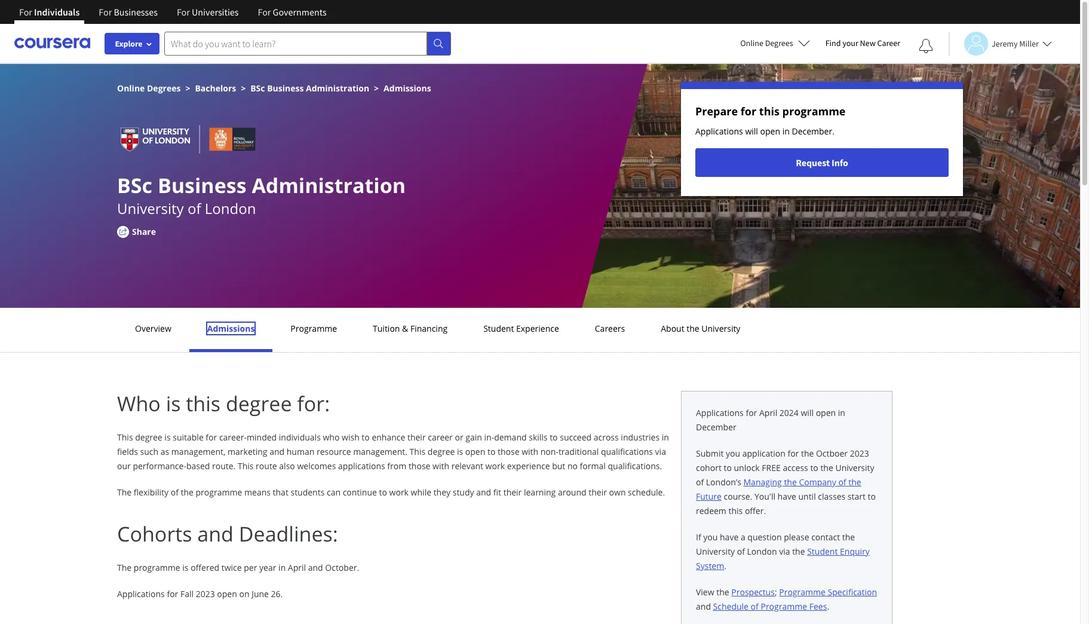 Task type: vqa. For each thing, say whether or not it's contained in the screenshot.
the right Now
no



Task type: describe. For each thing, give the bounding box(es) containing it.
0 horizontal spatial admissions
[[207, 323, 255, 334]]

classes
[[819, 491, 846, 502]]

2023 inside submit you application for the octboer 2023 cohort to unlock free access to the university of london's
[[851, 448, 870, 459]]

for for fall
[[167, 588, 178, 600]]

this for is
[[186, 390, 221, 417]]

share
[[132, 226, 156, 237]]

the right about
[[687, 323, 700, 334]]

you for if
[[704, 532, 718, 543]]

find your new career
[[826, 38, 901, 48]]

wish
[[342, 432, 360, 443]]

financing
[[411, 323, 448, 334]]

is right who at left bottom
[[166, 390, 181, 417]]

about the university link
[[658, 323, 745, 334]]

the down octboer
[[821, 462, 834, 474]]

application
[[743, 448, 786, 459]]

company
[[800, 477, 837, 488]]

degrees for online degrees > bachelors > bsc business administration > admissions
[[147, 83, 181, 94]]

you for submit
[[726, 448, 741, 459]]

2 horizontal spatial degree
[[428, 446, 455, 457]]

future
[[697, 491, 722, 502]]

0 horizontal spatial degree
[[135, 432, 162, 443]]

What do you want to learn? text field
[[164, 31, 427, 55]]

means
[[245, 487, 271, 498]]

fields
[[117, 446, 138, 457]]

request info button
[[696, 148, 949, 177]]

that
[[273, 487, 289, 498]]

fees
[[810, 601, 828, 612]]

the for the flexibility of the programme means that students can continue to work while they study and fit their learning around their own schedule.
[[117, 487, 132, 498]]

to right the continue
[[379, 487, 387, 498]]

prepare
[[696, 104, 738, 118]]

unlock
[[734, 462, 760, 474]]

the inside view the prospectus ; programme specification and schedule of programme fees .
[[717, 587, 730, 598]]

this for for
[[760, 104, 780, 118]]

skills
[[529, 432, 548, 443]]

careers link
[[592, 323, 629, 334]]

for for businesses
[[99, 6, 112, 18]]

enhance
[[372, 432, 406, 443]]

individuals
[[34, 6, 80, 18]]

performance-
[[133, 460, 186, 472]]

bachelors
[[195, 83, 236, 94]]

to right wish
[[362, 432, 370, 443]]

fit
[[494, 487, 502, 498]]

. inside view the prospectus ; programme specification and schedule of programme fees .
[[828, 601, 830, 612]]

overview
[[135, 323, 171, 334]]

also
[[279, 460, 295, 472]]

1 vertical spatial 2023
[[196, 588, 215, 600]]

prepare for this programme
[[696, 104, 846, 118]]

1 vertical spatial work
[[390, 487, 409, 498]]

to inside course. you'll have until classes start to redeem this offer.
[[868, 491, 876, 502]]

flexibility
[[134, 487, 169, 498]]

view
[[697, 587, 715, 598]]

the up start
[[849, 477, 862, 488]]

bsc business administration university of london
[[117, 172, 406, 218]]

june
[[252, 588, 269, 600]]

explore button
[[105, 33, 160, 54]]

find your new career link
[[820, 36, 907, 51]]

career-
[[219, 432, 247, 443]]

for for universities
[[177, 6, 190, 18]]

student for experience
[[484, 323, 514, 334]]

managing the company of the future link
[[697, 477, 862, 502]]

for for individuals
[[19, 6, 32, 18]]

learning
[[524, 487, 556, 498]]

system
[[697, 560, 725, 572]]

jeremy
[[992, 38, 1018, 49]]

0 vertical spatial those
[[498, 446, 520, 457]]

of inside the if you have a question please contact the university of london via the
[[738, 546, 746, 557]]

in inside the "this degree is suitable for career-minded individuals who wish to enhance their career or gain in-demand skills to succeed across industries in fields such as management, marketing and human resource management. this degree is open to those with non-traditional qualifications via our performance-based route. this route also welcomes applications from those with relevant work experience but no formal qualifications."
[[662, 432, 670, 443]]

1 vertical spatial programme
[[196, 487, 242, 498]]

degrees for online degrees
[[766, 38, 794, 48]]

online degrees button
[[731, 30, 820, 56]]

1 horizontal spatial business
[[267, 83, 304, 94]]

for for governments
[[258, 6, 271, 18]]

and up offered on the bottom
[[197, 520, 234, 548]]

online for online degrees > bachelors > bsc business administration > admissions
[[117, 83, 145, 94]]

bachelors link
[[195, 83, 236, 94]]

online for online degrees
[[741, 38, 764, 48]]

gain
[[466, 432, 482, 443]]

business inside the bsc business administration university of london
[[158, 172, 247, 199]]

to down the 'in-'
[[488, 446, 496, 457]]

route.
[[212, 460, 236, 472]]

to up non-
[[550, 432, 558, 443]]

student enquiry system
[[697, 546, 870, 572]]

april inside the applications for april 2024 will open in december
[[760, 407, 778, 419]]

enquiry
[[841, 546, 870, 557]]

jeremy miller button
[[949, 31, 1053, 55]]

admissions link
[[204, 323, 258, 334]]

0 horizontal spatial will
[[746, 126, 759, 137]]

jeremy miller
[[992, 38, 1040, 49]]

access
[[783, 462, 809, 474]]

formal
[[580, 460, 606, 472]]

applications for applications for april 2024 will open in december
[[697, 407, 744, 419]]

free
[[762, 462, 781, 474]]

find
[[826, 38, 841, 48]]

2 > from the left
[[241, 83, 246, 94]]

;
[[775, 587, 778, 598]]

managing
[[744, 477, 782, 488]]

coursera image
[[14, 34, 90, 53]]

about the university
[[661, 323, 741, 334]]

human
[[287, 446, 315, 457]]

programme link
[[287, 323, 341, 334]]

experience
[[507, 460, 550, 472]]

london inside the bsc business administration university of london
[[205, 198, 256, 218]]

share button
[[117, 225, 174, 238]]

in right year
[[279, 562, 286, 573]]

2024
[[780, 407, 799, 419]]

across
[[594, 432, 619, 443]]

open inside the "this degree is suitable for career-minded individuals who wish to enhance their career or gain in-demand skills to succeed across industries in fields such as management, marketing and human resource management. this degree is open to those with non-traditional qualifications via our performance-based route. this route also welcomes applications from those with relevant work experience but no formal qualifications."
[[466, 446, 486, 457]]

per
[[244, 562, 257, 573]]

1 horizontal spatial their
[[504, 487, 522, 498]]

until
[[799, 491, 817, 502]]

around
[[558, 487, 587, 498]]

prospectus
[[732, 587, 775, 598]]

qualifications
[[601, 446, 653, 457]]

university of london image
[[117, 125, 261, 154]]

and left october.
[[308, 562, 323, 573]]

0 vertical spatial administration
[[306, 83, 370, 94]]

online degrees > bachelors > bsc business administration > admissions
[[117, 83, 431, 94]]

info
[[832, 157, 849, 169]]

banner navigation
[[10, 0, 336, 33]]

career
[[878, 38, 901, 48]]

programme specification link
[[780, 587, 878, 598]]

london's
[[707, 477, 742, 488]]

applications
[[338, 460, 385, 472]]

bsc inside the bsc business administration university of london
[[117, 172, 152, 199]]

for inside submit you application for the octboer 2023 cohort to unlock free access to the university of london's
[[788, 448, 800, 459]]

1 horizontal spatial with
[[522, 446, 539, 457]]

to up company
[[811, 462, 819, 474]]

for:
[[297, 390, 330, 417]]

&
[[402, 323, 409, 334]]

2 horizontal spatial programme
[[783, 104, 846, 118]]

student experience link
[[480, 323, 563, 334]]



Task type: locate. For each thing, give the bounding box(es) containing it.
0 vertical spatial this
[[117, 432, 133, 443]]

0 vertical spatial have
[[778, 491, 797, 502]]

student left experience
[[484, 323, 514, 334]]

non-
[[541, 446, 559, 457]]

submit you application for the octboer 2023 cohort to unlock free access to the university of london's
[[697, 448, 875, 488]]

1 horizontal spatial this
[[729, 505, 743, 517]]

business down university of london 'image'
[[158, 172, 247, 199]]

no
[[568, 460, 578, 472]]

and left fit
[[477, 487, 492, 498]]

0 vertical spatial student
[[484, 323, 514, 334]]

1 horizontal spatial programme
[[196, 487, 242, 498]]

0 vertical spatial you
[[726, 448, 741, 459]]

applications for applications will open in december.
[[696, 126, 744, 137]]

of inside managing the company of the future
[[839, 477, 847, 488]]

they
[[434, 487, 451, 498]]

the up enquiry
[[843, 532, 856, 543]]

this
[[760, 104, 780, 118], [186, 390, 221, 417], [729, 505, 743, 517]]

if you have a question please contact the university of london via the
[[697, 532, 856, 557]]

0 horizontal spatial 2023
[[196, 588, 215, 600]]

of inside view the prospectus ; programme specification and schedule of programme fees .
[[751, 601, 759, 612]]

administration
[[306, 83, 370, 94], [252, 172, 406, 199]]

but
[[553, 460, 566, 472]]

prospectus link
[[732, 587, 775, 598]]

the down based
[[181, 487, 194, 498]]

0 vertical spatial programme
[[783, 104, 846, 118]]

have inside course. you'll have until classes start to redeem this offer.
[[778, 491, 797, 502]]

cohort
[[697, 462, 722, 474]]

26.
[[271, 588, 283, 600]]

this right management.
[[410, 446, 426, 457]]

with up they
[[433, 460, 450, 472]]

have left until
[[778, 491, 797, 502]]

0 vertical spatial programme
[[291, 323, 337, 334]]

1 horizontal spatial degrees
[[766, 38, 794, 48]]

0 vertical spatial with
[[522, 446, 539, 457]]

this down 'marketing'
[[238, 460, 254, 472]]

in up octboer
[[839, 407, 846, 419]]

careers
[[595, 323, 626, 334]]

1 vertical spatial bsc
[[117, 172, 152, 199]]

december.
[[792, 126, 835, 137]]

2 vertical spatial degree
[[428, 446, 455, 457]]

bsc business administration link
[[251, 83, 370, 94]]

qualifications.
[[608, 460, 663, 472]]

0 vertical spatial 2023
[[851, 448, 870, 459]]

applications down prepare
[[696, 126, 744, 137]]

2 vertical spatial applications
[[117, 588, 165, 600]]

business down what do you want to learn? text field
[[267, 83, 304, 94]]

1 for from the left
[[19, 6, 32, 18]]

is up as
[[165, 432, 171, 443]]

1 vertical spatial student
[[808, 546, 838, 557]]

via inside the if you have a question please contact the university of london via the
[[780, 546, 791, 557]]

for up access
[[788, 448, 800, 459]]

1 vertical spatial applications
[[697, 407, 744, 419]]

student down the contact
[[808, 546, 838, 557]]

will inside the applications for april 2024 will open in december
[[801, 407, 814, 419]]

1 vertical spatial administration
[[252, 172, 406, 199]]

twice
[[222, 562, 242, 573]]

have left a
[[720, 532, 739, 543]]

3 > from the left
[[374, 83, 379, 94]]

of inside submit you application for the octboer 2023 cohort to unlock free access to the university of london's
[[697, 477, 704, 488]]

bsc right the bachelors
[[251, 83, 265, 94]]

0 vertical spatial degrees
[[766, 38, 794, 48]]

will down prepare for this programme
[[746, 126, 759, 137]]

have for you
[[720, 532, 739, 543]]

the programme is offered twice per year in april and october.
[[117, 562, 359, 573]]

1 vertical spatial degree
[[135, 432, 162, 443]]

0 horizontal spatial business
[[158, 172, 247, 199]]

is down or
[[457, 446, 463, 457]]

offered
[[191, 562, 219, 573]]

2 horizontal spatial this
[[410, 446, 426, 457]]

april left 2024
[[760, 407, 778, 419]]

applications will open in december.
[[696, 126, 835, 137]]

in right the industries
[[662, 432, 670, 443]]

schedule
[[714, 601, 749, 612]]

for left universities
[[177, 6, 190, 18]]

on
[[239, 588, 250, 600]]

1 vertical spatial via
[[780, 546, 791, 557]]

this up suitable
[[186, 390, 221, 417]]

you up unlock
[[726, 448, 741, 459]]

1 horizontal spatial admissions
[[384, 83, 431, 94]]

applications
[[696, 126, 744, 137], [697, 407, 744, 419], [117, 588, 165, 600]]

if
[[697, 532, 702, 543]]

0 horizontal spatial programme
[[134, 562, 180, 573]]

cohorts
[[117, 520, 192, 548]]

1 vertical spatial with
[[433, 460, 450, 472]]

university inside submit you application for the octboer 2023 cohort to unlock free access to the university of london's
[[836, 462, 875, 474]]

and inside the "this degree is suitable for career-minded individuals who wish to enhance their career or gain in-demand skills to succeed across industries in fields such as management, marketing and human resource management. this degree is open to those with non-traditional qualifications via our performance-based route. this route also welcomes applications from those with relevant work experience but no formal qualifications."
[[270, 446, 285, 457]]

their right fit
[[504, 487, 522, 498]]

have for you'll
[[778, 491, 797, 502]]

programme
[[291, 323, 337, 334], [780, 587, 826, 598], [761, 601, 808, 612]]

for individuals
[[19, 6, 80, 18]]

their
[[408, 432, 426, 443], [504, 487, 522, 498], [589, 487, 607, 498]]

experience
[[517, 323, 559, 334]]

university up system
[[697, 546, 735, 557]]

degrees left find
[[766, 38, 794, 48]]

0 horizontal spatial student
[[484, 323, 514, 334]]

the flexibility of the programme means that students can continue to work while they study and fit their learning around their own schedule.
[[117, 487, 666, 498]]

2 horizontal spatial their
[[589, 487, 607, 498]]

student experience
[[484, 323, 559, 334]]

work left while
[[390, 487, 409, 498]]

and down view in the bottom of the page
[[697, 601, 711, 612]]

1 horizontal spatial april
[[760, 407, 778, 419]]

programme down cohorts
[[134, 562, 180, 573]]

2 vertical spatial programme
[[761, 601, 808, 612]]

1 horizontal spatial this
[[238, 460, 254, 472]]

0 horizontal spatial their
[[408, 432, 426, 443]]

1 vertical spatial london
[[748, 546, 778, 557]]

1 vertical spatial this
[[186, 390, 221, 417]]

own
[[610, 487, 626, 498]]

work up fit
[[486, 460, 505, 472]]

to
[[362, 432, 370, 443], [550, 432, 558, 443], [488, 446, 496, 457], [724, 462, 732, 474], [811, 462, 819, 474], [379, 487, 387, 498], [868, 491, 876, 502]]

you inside the if you have a question please contact the university of london via the
[[704, 532, 718, 543]]

with up experience
[[522, 446, 539, 457]]

1 vertical spatial degrees
[[147, 83, 181, 94]]

open down gain
[[466, 446, 486, 457]]

online inside popup button
[[741, 38, 764, 48]]

0 vertical spatial degree
[[226, 390, 292, 417]]

0 horizontal spatial with
[[433, 460, 450, 472]]

1 > from the left
[[186, 83, 190, 94]]

>
[[186, 83, 190, 94], [241, 83, 246, 94], [374, 83, 379, 94]]

their left own
[[589, 487, 607, 498]]

have inside the if you have a question please contact the university of london via the
[[720, 532, 739, 543]]

this up applications will open in december.
[[760, 104, 780, 118]]

in
[[783, 126, 790, 137], [839, 407, 846, 419], [662, 432, 670, 443], [279, 562, 286, 573]]

individuals
[[279, 432, 321, 443]]

2023 right the fall
[[196, 588, 215, 600]]

1 horizontal spatial student
[[808, 546, 838, 557]]

1 vertical spatial this
[[410, 446, 426, 457]]

tuition
[[373, 323, 400, 334]]

1 horizontal spatial those
[[498, 446, 520, 457]]

1 the from the top
[[117, 487, 132, 498]]

in inside the applications for april 2024 will open in december
[[839, 407, 846, 419]]

request info
[[797, 157, 849, 169]]

please
[[785, 532, 810, 543]]

1 horizontal spatial online
[[741, 38, 764, 48]]

0 horizontal spatial those
[[409, 460, 431, 472]]

2 vertical spatial programme
[[134, 562, 180, 573]]

0 horizontal spatial this
[[186, 390, 221, 417]]

1 horizontal spatial .
[[828, 601, 830, 612]]

2 the from the top
[[117, 562, 132, 573]]

0 horizontal spatial london
[[205, 198, 256, 218]]

0 vertical spatial bsc
[[251, 83, 265, 94]]

online degrees link
[[117, 83, 181, 94]]

can
[[327, 487, 341, 498]]

who
[[323, 432, 340, 443]]

in-
[[485, 432, 495, 443]]

via down please
[[780, 546, 791, 557]]

the down access
[[785, 477, 797, 488]]

a
[[741, 532, 746, 543]]

for up applications will open in december.
[[741, 104, 757, 118]]

2023 right octboer
[[851, 448, 870, 459]]

open right 2024
[[816, 407, 837, 419]]

None search field
[[164, 31, 451, 55]]

0 vertical spatial admissions
[[384, 83, 431, 94]]

2 horizontal spatial this
[[760, 104, 780, 118]]

those right the from
[[409, 460, 431, 472]]

0 horizontal spatial have
[[720, 532, 739, 543]]

question
[[748, 532, 782, 543]]

applications inside the applications for april 2024 will open in december
[[697, 407, 744, 419]]

marketing
[[228, 446, 268, 457]]

london inside the if you have a question please contact the university of london via the
[[748, 546, 778, 557]]

those
[[498, 446, 520, 457], [409, 460, 431, 472]]

while
[[411, 487, 432, 498]]

for for this
[[741, 104, 757, 118]]

1 horizontal spatial bsc
[[251, 83, 265, 94]]

start
[[848, 491, 866, 502]]

1 horizontal spatial you
[[726, 448, 741, 459]]

traditional
[[559, 446, 599, 457]]

0 vertical spatial business
[[267, 83, 304, 94]]

the down please
[[793, 546, 806, 557]]

relevant
[[452, 460, 484, 472]]

university down octboer
[[836, 462, 875, 474]]

of inside the bsc business administration university of london
[[188, 198, 201, 218]]

this inside course. you'll have until classes start to redeem this offer.
[[729, 505, 743, 517]]

open inside the applications for april 2024 will open in december
[[816, 407, 837, 419]]

specification
[[828, 587, 878, 598]]

2 for from the left
[[99, 6, 112, 18]]

0 horizontal spatial you
[[704, 532, 718, 543]]

miller
[[1020, 38, 1040, 49]]

1 vertical spatial admissions
[[207, 323, 255, 334]]

1 vertical spatial programme
[[780, 587, 826, 598]]

programme up december.
[[783, 104, 846, 118]]

programme
[[783, 104, 846, 118], [196, 487, 242, 498], [134, 562, 180, 573]]

1 horizontal spatial will
[[801, 407, 814, 419]]

1 horizontal spatial london
[[748, 546, 778, 557]]

will
[[746, 126, 759, 137], [801, 407, 814, 419]]

the down our
[[117, 487, 132, 498]]

for left the fall
[[167, 588, 178, 600]]

0 vertical spatial .
[[725, 560, 727, 572]]

for up management,
[[206, 432, 217, 443]]

work
[[486, 460, 505, 472], [390, 487, 409, 498]]

0 horizontal spatial work
[[390, 487, 409, 498]]

for left individuals
[[19, 6, 32, 18]]

for for april
[[746, 407, 758, 419]]

you inside submit you application for the octboer 2023 cohort to unlock free access to the university of london's
[[726, 448, 741, 459]]

managing the company of the future
[[697, 477, 862, 502]]

to right start
[[868, 491, 876, 502]]

0 horizontal spatial via
[[656, 446, 667, 457]]

their inside the "this degree is suitable for career-minded individuals who wish to enhance their career or gain in-demand skills to succeed across industries in fields such as management, marketing and human resource management. this degree is open to those with non-traditional qualifications via our performance-based route. this route also welcomes applications from those with relevant work experience but no formal qualifications."
[[408, 432, 426, 443]]

4 for from the left
[[258, 6, 271, 18]]

is left offered on the bottom
[[183, 562, 189, 573]]

1 vertical spatial online
[[117, 83, 145, 94]]

offer.
[[745, 505, 767, 517]]

and up also
[[270, 446, 285, 457]]

student inside the 'student enquiry system'
[[808, 546, 838, 557]]

such
[[140, 446, 159, 457]]

student enquiry system link
[[697, 546, 870, 572]]

applications left the fall
[[117, 588, 165, 600]]

1 horizontal spatial >
[[241, 83, 246, 94]]

via down the industries
[[656, 446, 667, 457]]

april right year
[[288, 562, 306, 573]]

degree up minded
[[226, 390, 292, 417]]

study
[[453, 487, 474, 498]]

demand
[[495, 432, 527, 443]]

open left the 'on'
[[217, 588, 237, 600]]

degrees left the bachelors
[[147, 83, 181, 94]]

to up london's
[[724, 462, 732, 474]]

0 vertical spatial london
[[205, 198, 256, 218]]

admissions
[[384, 83, 431, 94], [207, 323, 255, 334]]

schedule.
[[628, 487, 666, 498]]

who
[[117, 390, 161, 417]]

the for the programme is offered twice per year in april and october.
[[117, 562, 132, 573]]

administration inside the bsc business administration university of london
[[252, 172, 406, 199]]

university up share button at the left top
[[117, 198, 184, 218]]

0 vertical spatial this
[[760, 104, 780, 118]]

degree down the 'career'
[[428, 446, 455, 457]]

bsc up "share"
[[117, 172, 152, 199]]

0 vertical spatial the
[[117, 487, 132, 498]]

the
[[687, 323, 700, 334], [802, 448, 815, 459], [821, 462, 834, 474], [785, 477, 797, 488], [849, 477, 862, 488], [181, 487, 194, 498], [843, 532, 856, 543], [793, 546, 806, 557], [717, 587, 730, 598]]

tuition & financing link
[[370, 323, 451, 334]]

0 vertical spatial will
[[746, 126, 759, 137]]

programme down route. at the left
[[196, 487, 242, 498]]

open
[[761, 126, 781, 137], [816, 407, 837, 419], [466, 446, 486, 457], [217, 588, 237, 600]]

applications for applications for fall 2023 open on june 26.
[[117, 588, 165, 600]]

0 horizontal spatial april
[[288, 562, 306, 573]]

for left governments
[[258, 6, 271, 18]]

3 for from the left
[[177, 6, 190, 18]]

0 vertical spatial online
[[741, 38, 764, 48]]

2 horizontal spatial >
[[374, 83, 379, 94]]

applications up december
[[697, 407, 744, 419]]

0 vertical spatial applications
[[696, 126, 744, 137]]

student for enquiry
[[808, 546, 838, 557]]

university inside the bsc business administration university of london
[[117, 198, 184, 218]]

1 vertical spatial april
[[288, 562, 306, 573]]

0 vertical spatial via
[[656, 446, 667, 457]]

for universities
[[177, 6, 239, 18]]

applications for fall 2023 open on june 26.
[[117, 588, 283, 600]]

course.
[[724, 491, 753, 502]]

for inside the "this degree is suitable for career-minded individuals who wish to enhance their career or gain in-demand skills to succeed across industries in fields such as management, marketing and human resource management. this degree is open to those with non-traditional qualifications via our performance-based route. this route also welcomes applications from those with relevant work experience but no formal qualifications."
[[206, 432, 217, 443]]

0 horizontal spatial .
[[725, 560, 727, 572]]

route
[[256, 460, 277, 472]]

the up schedule
[[717, 587, 730, 598]]

contact
[[812, 532, 841, 543]]

in down prepare for this programme
[[783, 126, 790, 137]]

will right 2024
[[801, 407, 814, 419]]

work inside the "this degree is suitable for career-minded individuals who wish to enhance their career or gain in-demand skills to succeed across industries in fields such as management, marketing and human resource management. this degree is open to those with non-traditional qualifications via our performance-based route. this route also welcomes applications from those with relevant work experience but no formal qualifications."
[[486, 460, 505, 472]]

1 vertical spatial those
[[409, 460, 431, 472]]

1 horizontal spatial via
[[780, 546, 791, 557]]

0 vertical spatial work
[[486, 460, 505, 472]]

0 vertical spatial april
[[760, 407, 778, 419]]

show notifications image
[[920, 39, 934, 53]]

december
[[697, 422, 737, 433]]

1 vertical spatial have
[[720, 532, 739, 543]]

for left 2024
[[746, 407, 758, 419]]

1 vertical spatial will
[[801, 407, 814, 419]]

degree up such
[[135, 432, 162, 443]]

2 vertical spatial this
[[729, 505, 743, 517]]

their left the 'career'
[[408, 432, 426, 443]]

1 vertical spatial .
[[828, 601, 830, 612]]

this up fields
[[117, 432, 133, 443]]

students
[[291, 487, 325, 498]]

via inside the "this degree is suitable for career-minded individuals who wish to enhance their career or gain in-demand skills to succeed across industries in fields such as management, marketing and human resource management. this degree is open to those with non-traditional qualifications via our performance-based route. this route also welcomes applications from those with relevant work experience but no formal qualifications."
[[656, 446, 667, 457]]

universities
[[192, 6, 239, 18]]

university right about
[[702, 323, 741, 334]]

1 horizontal spatial work
[[486, 460, 505, 472]]

you right if
[[704, 532, 718, 543]]

degrees inside popup button
[[766, 38, 794, 48]]

online degrees
[[741, 38, 794, 48]]

0 horizontal spatial bsc
[[117, 172, 152, 199]]

0 horizontal spatial degrees
[[147, 83, 181, 94]]

for inside the applications for april 2024 will open in december
[[746, 407, 758, 419]]

who is this degree for:
[[117, 390, 330, 417]]

0 horizontal spatial online
[[117, 83, 145, 94]]

those down demand
[[498, 446, 520, 457]]

university inside the if you have a question please contact the university of london via the
[[697, 546, 735, 557]]

1 horizontal spatial 2023
[[851, 448, 870, 459]]

cohorts and deadlines:
[[117, 520, 338, 548]]

0 horizontal spatial >
[[186, 83, 190, 94]]

2 vertical spatial this
[[238, 460, 254, 472]]

the down cohorts
[[117, 562, 132, 573]]

for
[[19, 6, 32, 18], [99, 6, 112, 18], [177, 6, 190, 18], [258, 6, 271, 18]]

open down prepare for this programme
[[761, 126, 781, 137]]

this down course.
[[729, 505, 743, 517]]

the up access
[[802, 448, 815, 459]]

and inside view the prospectus ; programme specification and schedule of programme fees .
[[697, 601, 711, 612]]

0 horizontal spatial this
[[117, 432, 133, 443]]

for left 'businesses'
[[99, 6, 112, 18]]



